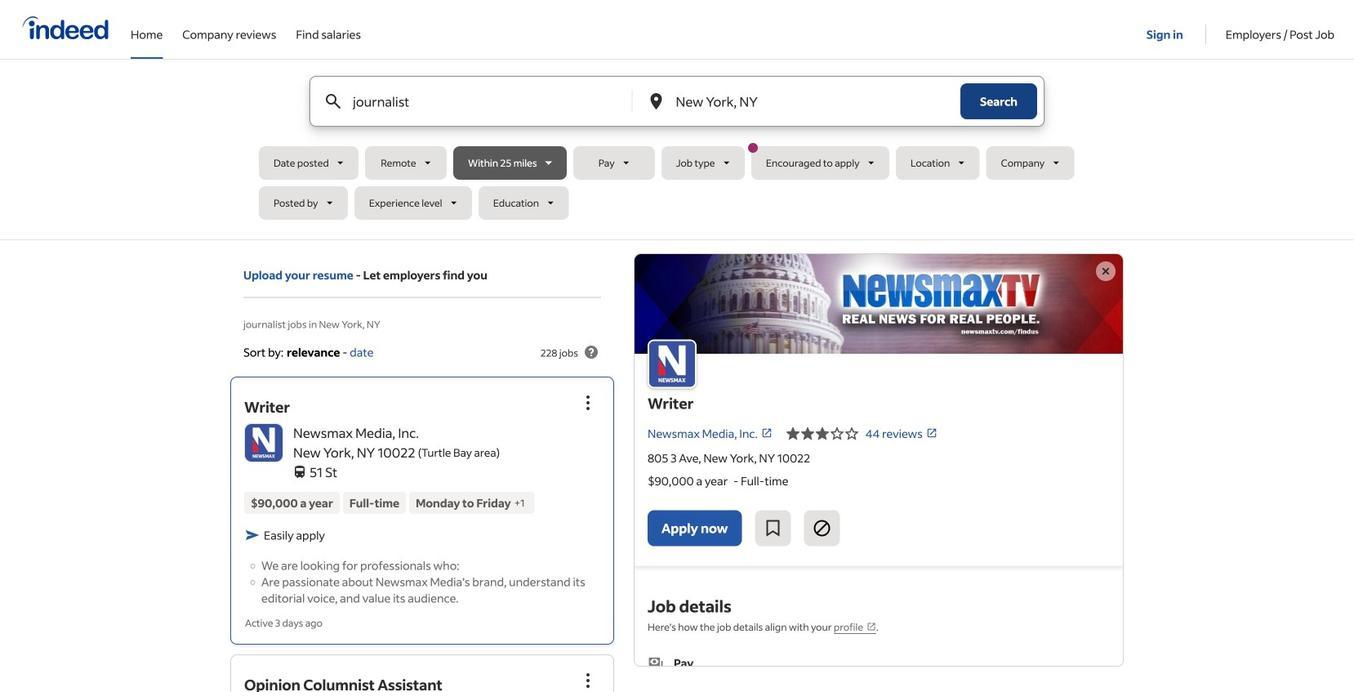 Task type: locate. For each thing, give the bounding box(es) containing it.
not interested image
[[812, 518, 832, 538]]

job preferences (opens in a new window) image
[[867, 622, 877, 632]]

2.9 out of 5 stars. link to 44 reviews company ratings (opens in a new tab) image
[[926, 427, 938, 439]]

newsmax media, inc. logo image
[[635, 254, 1123, 354], [648, 339, 697, 388]]

None search field
[[259, 76, 1096, 226]]

job actions for writer is collapsed image
[[578, 393, 598, 412]]

Edit location text field
[[673, 77, 928, 126]]

search: Job title, keywords, or company text field
[[350, 77, 605, 126]]

newsmax media, inc. (opens in a new tab) image
[[761, 427, 773, 439]]



Task type: describe. For each thing, give the bounding box(es) containing it.
transit information image
[[293, 462, 306, 478]]

save this job image
[[763, 518, 783, 538]]

2.9 out of 5 stars image
[[786, 424, 859, 443]]

help icon image
[[582, 342, 601, 362]]

close job details image
[[1096, 261, 1116, 281]]

company logo image
[[245, 424, 283, 461]]

job actions for opinion columnist assistant is collapsed image
[[578, 671, 598, 690]]



Task type: vqa. For each thing, say whether or not it's contained in the screenshot.
the Job actions for Opinion Columnist Assistant is collapsed "ICON"
yes



